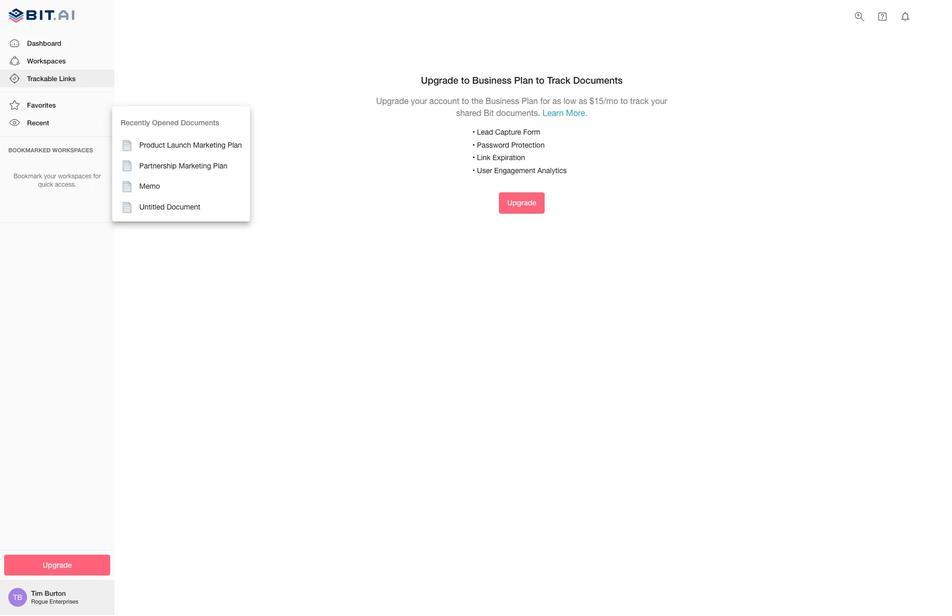 Task type: vqa. For each thing, say whether or not it's contained in the screenshot.
smart within the Create smart interactive SWOT Analysis' on your company, products, services, etc.
no



Task type: describe. For each thing, give the bounding box(es) containing it.
analytics
[[538, 166, 567, 175]]

memo
[[139, 182, 160, 190]]

to left track on the right top
[[536, 74, 545, 86]]

untitled
[[139, 203, 165, 211]]

memo menu item
[[112, 176, 250, 197]]

learn more.
[[543, 108, 588, 118]]

quick
[[38, 181, 53, 188]]

expiration
[[493, 154, 526, 162]]

product launch marketing plan link
[[112, 135, 250, 156]]

0 horizontal spatial upgrade button
[[4, 555, 110, 576]]

form
[[524, 128, 541, 136]]

product
[[139, 141, 165, 149]]

1 vertical spatial marketing
[[179, 162, 211, 170]]

0 vertical spatial marketing
[[193, 141, 226, 149]]

protection
[[512, 141, 545, 149]]

to left the on the right of the page
[[462, 96, 470, 105]]

your for upgrade to business plan to track documents
[[411, 96, 427, 105]]

workspaces
[[58, 172, 92, 180]]

plan inside upgrade your account to the business plan for as low as $15/mo to track your shared bit documents.
[[522, 96, 538, 105]]

bookmark your workspaces for quick access.
[[14, 172, 101, 188]]

recent
[[27, 119, 49, 127]]

favorites button
[[0, 96, 114, 114]]

bookmark
[[14, 172, 42, 180]]

recently
[[121, 118, 150, 127]]

0 vertical spatial upgrade button
[[499, 193, 545, 214]]

track
[[631, 96, 649, 105]]

• lead capture form • password protection • link expiration • user engagement analytics
[[473, 128, 567, 175]]

documents.
[[497, 108, 541, 118]]

links
[[59, 74, 76, 83]]

2 horizontal spatial your
[[652, 96, 668, 105]]

to left the track
[[621, 96, 628, 105]]

4 • from the top
[[473, 166, 475, 175]]

link
[[477, 154, 491, 162]]

upgrade your account to the business plan for as low as $15/mo to track your shared bit documents.
[[376, 96, 668, 118]]

untitled document menu item
[[112, 197, 250, 218]]

upgrade to business plan to track documents
[[421, 74, 623, 86]]

opened
[[152, 118, 179, 127]]

engagement
[[495, 166, 536, 175]]

recently opened documents menu
[[112, 106, 250, 222]]

user
[[477, 166, 493, 175]]

enterprises
[[50, 599, 78, 605]]

for inside upgrade your account to the business plan for as low as $15/mo to track your shared bit documents.
[[541, 96, 551, 105]]

workspaces
[[52, 146, 93, 153]]

bit
[[484, 108, 494, 118]]

upgrade inside upgrade your account to the business plan for as low as $15/mo to track your shared bit documents.
[[376, 96, 409, 105]]

product launch marketing plan menu item
[[112, 135, 250, 156]]

workspaces button
[[0, 52, 114, 70]]

launch
[[167, 141, 191, 149]]

for inside "bookmark your workspaces for quick access."
[[93, 172, 101, 180]]

0 vertical spatial business
[[473, 74, 512, 86]]

2 • from the top
[[473, 141, 475, 149]]

trackable links button
[[0, 70, 114, 87]]



Task type: locate. For each thing, give the bounding box(es) containing it.
recently opened documents
[[121, 118, 219, 127]]

partnership marketing plan link
[[112, 156, 250, 176]]

• left user
[[473, 166, 475, 175]]

partnership marketing plan menu item
[[112, 156, 250, 176]]

1 horizontal spatial your
[[411, 96, 427, 105]]

1 vertical spatial upgrade button
[[4, 555, 110, 576]]

1 horizontal spatial documents
[[574, 74, 623, 86]]

to
[[461, 74, 470, 86], [536, 74, 545, 86], [462, 96, 470, 105], [621, 96, 628, 105]]

tim burton rogue enterprises
[[31, 589, 78, 605]]

• left link
[[473, 154, 475, 162]]

account
[[430, 96, 460, 105]]

burton
[[45, 589, 66, 598]]

1 as from the left
[[553, 96, 562, 105]]

0 horizontal spatial your
[[44, 172, 56, 180]]

upgrade button up burton
[[4, 555, 110, 576]]

•
[[473, 128, 475, 136], [473, 141, 475, 149], [473, 154, 475, 162], [473, 166, 475, 175]]

• left the password
[[473, 141, 475, 149]]

your left the account
[[411, 96, 427, 105]]

shared
[[457, 108, 482, 118]]

memo link
[[112, 176, 250, 197]]

tim
[[31, 589, 43, 598]]

0 horizontal spatial as
[[553, 96, 562, 105]]

1 vertical spatial documents
[[181, 118, 219, 127]]

business up bit
[[486, 96, 520, 105]]

untitled document
[[139, 203, 201, 211]]

more.
[[566, 108, 588, 118]]

bookmarked workspaces
[[8, 146, 93, 153]]

your up 'quick'
[[44, 172, 56, 180]]

documents inside menu
[[181, 118, 219, 127]]

upgrade button down engagement
[[499, 193, 545, 214]]

for up learn
[[541, 96, 551, 105]]

recent button
[[0, 114, 114, 132]]

as up learn
[[553, 96, 562, 105]]

tb
[[13, 593, 22, 602]]

dashboard button
[[0, 34, 114, 52]]

1 horizontal spatial upgrade button
[[499, 193, 545, 214]]

1 vertical spatial business
[[486, 96, 520, 105]]

capture
[[496, 128, 522, 136]]

your inside "bookmark your workspaces for quick access."
[[44, 172, 56, 180]]

$15/mo
[[590, 96, 619, 105]]

marketing right "launch"
[[193, 141, 226, 149]]

1 vertical spatial for
[[93, 172, 101, 180]]

as right low
[[579, 96, 588, 105]]

documents up product launch marketing plan
[[181, 118, 219, 127]]

upgrade button
[[499, 193, 545, 214], [4, 555, 110, 576]]

learn more. link
[[543, 108, 588, 118]]

rogue
[[31, 599, 48, 605]]

1 horizontal spatial for
[[541, 96, 551, 105]]

0 horizontal spatial for
[[93, 172, 101, 180]]

your
[[411, 96, 427, 105], [652, 96, 668, 105], [44, 172, 56, 180]]

product launch marketing plan
[[139, 141, 242, 149]]

for right workspaces
[[93, 172, 101, 180]]

password
[[477, 141, 510, 149]]

partnership
[[139, 162, 177, 170]]

business up the on the right of the page
[[473, 74, 512, 86]]

plan
[[515, 74, 534, 86], [522, 96, 538, 105], [228, 141, 242, 149], [213, 162, 228, 170]]

as
[[553, 96, 562, 105], [579, 96, 588, 105]]

workspaces
[[27, 57, 66, 65]]

your right the track
[[652, 96, 668, 105]]

the
[[472, 96, 484, 105]]

• left lead at top
[[473, 128, 475, 136]]

0 vertical spatial for
[[541, 96, 551, 105]]

partnership marketing plan
[[139, 162, 228, 170]]

document
[[167, 203, 201, 211]]

favorites
[[27, 101, 56, 109]]

2 as from the left
[[579, 96, 588, 105]]

to up shared
[[461, 74, 470, 86]]

for
[[541, 96, 551, 105], [93, 172, 101, 180]]

upgrade
[[421, 74, 459, 86], [376, 96, 409, 105], [508, 198, 537, 207], [43, 560, 72, 569]]

marketing
[[193, 141, 226, 149], [179, 162, 211, 170]]

business
[[473, 74, 512, 86], [486, 96, 520, 105]]

0 vertical spatial documents
[[574, 74, 623, 86]]

access.
[[55, 181, 76, 188]]

bookmarked
[[8, 146, 51, 153]]

documents
[[574, 74, 623, 86], [181, 118, 219, 127]]

0 horizontal spatial documents
[[181, 118, 219, 127]]

3 • from the top
[[473, 154, 475, 162]]

1 horizontal spatial as
[[579, 96, 588, 105]]

trackable
[[27, 74, 57, 83]]

dashboard
[[27, 39, 61, 47]]

learn
[[543, 108, 564, 118]]

documents up $15/mo at top
[[574, 74, 623, 86]]

lead
[[477, 128, 494, 136]]

marketing down product launch marketing plan
[[179, 162, 211, 170]]

trackable links
[[27, 74, 76, 83]]

1 • from the top
[[473, 128, 475, 136]]

untitled document link
[[112, 197, 250, 218]]

business inside upgrade your account to the business plan for as low as $15/mo to track your shared bit documents.
[[486, 96, 520, 105]]

low
[[564, 96, 577, 105]]

your for bookmarked workspaces
[[44, 172, 56, 180]]

track
[[548, 74, 571, 86]]



